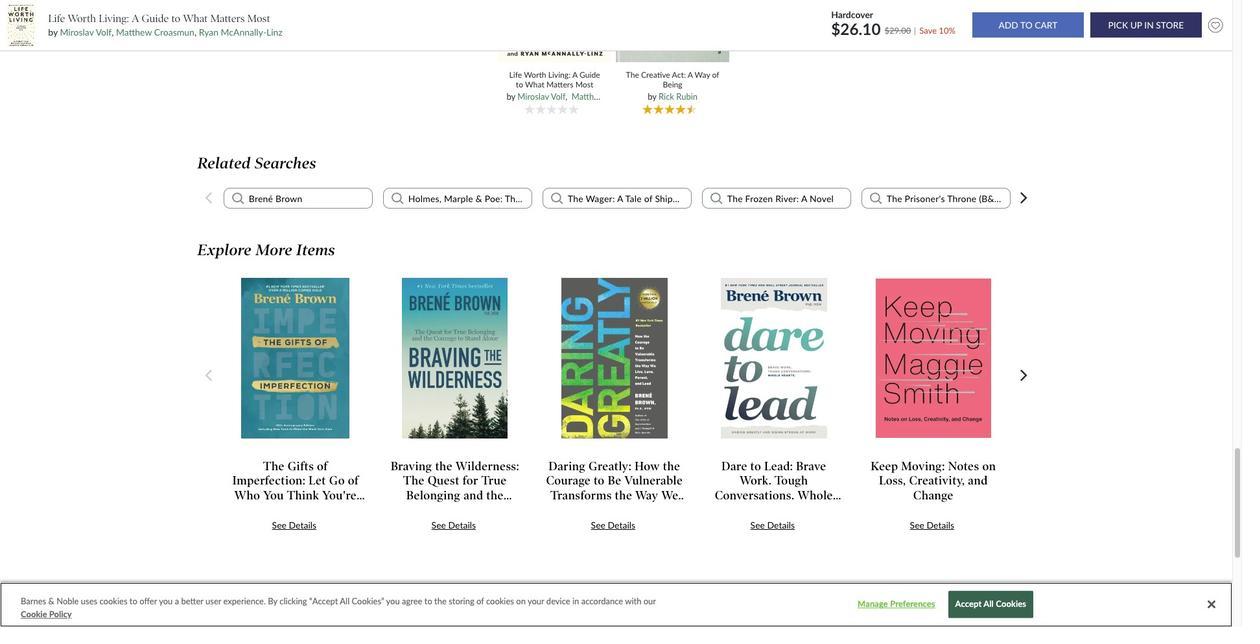 Task type: vqa. For each thing, say whether or not it's contained in the screenshot.
the Work.
yes



Task type: describe. For each thing, give the bounding box(es) containing it.
rick
[[659, 92, 674, 102]]

we
[[661, 489, 678, 503]]

storing
[[449, 596, 474, 607]]

$26.10 $29.00
[[831, 19, 911, 38]]

wilderness:
[[456, 459, 519, 474]]

to inside dare to lead: brave work. tough conversations. whole hearts. see details
[[750, 459, 761, 474]]

the inside the barnes & noble uses cookies to offer you a better user experience. by clicking "accept all cookies" you agree to the storing of cookies on your device in accordance with our cookie policy
[[434, 596, 447, 607]]

how
[[635, 459, 660, 474]]

on inside keep moving: notes on loss, creativity, and change
[[982, 459, 996, 474]]

alone
[[486, 503, 518, 518]]

related
[[197, 154, 251, 172]]

accept all cookies
[[955, 599, 1026, 610]]

holmes,
[[408, 193, 442, 204]]

the right poe:
[[505, 193, 520, 204]]

device
[[546, 596, 570, 607]]

whole
[[798, 489, 833, 503]]

braving the wilderness: the quest for true belonging and the courage to stand alone link
[[386, 459, 524, 518]]

uses
[[81, 596, 97, 607]]

details for keep moving: notes on loss, creativity, and change option
[[927, 520, 954, 531]]

croasmun for life worth living: a guide to what matters most by miroslav volf , matthew croasmun , ryan mcannally-linz
[[154, 27, 194, 38]]

1 horizontal spatial matthew croasmun link
[[572, 92, 644, 102]]

dare
[[722, 459, 747, 474]]

offer
[[139, 596, 157, 607]]

creative
[[641, 70, 670, 80]]

true
[[481, 474, 507, 488]]

most for life worth living: a guide to what matters most by miroslav volf , matthew croasmun , ryan mcannally-linz
[[247, 12, 270, 25]]

see for daring greatly: how the courage to be vulnerable transforms the way we live, love, parent, and lead 'option'
[[591, 520, 605, 531]]

your
[[528, 596, 544, 607]]

see details link inside the gifts of imperfection: let go of who you think you're supposed to be and embrace who you are (10th anniversary edition) "option"
[[272, 520, 316, 531]]

a for the frozen river: a novel
[[801, 193, 807, 204]]

what for life worth living: a guide to what matters most by miroslav volf , matthew croasmun , ryan mcannally-linz
[[183, 12, 208, 25]]

cookie policy link
[[21, 608, 72, 621]]

matters for life worth living: a guide to what matters most by miroslav volf , matthew croasmun
[[546, 80, 573, 89]]

view details image inside the gifts of imperfection: let go of who you think you're supposed to be and embrace who you are (10th anniversary edition) "option"
[[241, 277, 350, 439]]

1 cookies from the left
[[99, 596, 127, 607]]

hearts.
[[754, 503, 793, 518]]

brown
[[276, 193, 302, 204]]

volf for life worth living: a guide to what matters most by miroslav volf , matthew croasmun
[[551, 92, 565, 102]]

search image for the frozen river: a novel
[[710, 192, 722, 204]]

braving the wilderness: the quest for true belonging and the courage to stand alone see details
[[391, 459, 519, 531]]

the prisoner's throne (b&n exclusive …
[[887, 193, 1051, 204]]

greatest
[[523, 193, 558, 204]]

$26.10
[[831, 19, 881, 38]]

see details link for daring greatly: how the courage to be vulnerable transforms the way we live, love, parent, and lead
[[591, 520, 635, 531]]

belonging
[[406, 489, 461, 503]]

life worth living: a guide to what matters most by miroslav volf , matthew croasmun
[[507, 70, 644, 102]]

2 cookies from the left
[[486, 596, 514, 607]]

loss,
[[879, 474, 906, 488]]

moving:
[[901, 459, 945, 474]]

life worth living: a guide to what matters most by miroslav volf , matthew croasmun , ryan mcannally-linz
[[48, 12, 282, 38]]

by inside the creative act: a way of being by rick rubin
[[648, 92, 656, 102]]

accordance
[[581, 596, 623, 607]]

matthew for life worth living: a guide to what matters most by miroslav volf , matthew croasmun
[[572, 92, 605, 102]]

to inside the life worth living: a guide to what matters most by miroslav volf , matthew croasmun , ryan mcannally-linz
[[171, 12, 180, 25]]

creativity,
[[909, 474, 965, 488]]

better
[[181, 596, 203, 607]]

what for life worth living: a guide to what matters most by miroslav volf , matthew croasmun
[[525, 80, 544, 89]]

manage preferences button
[[856, 592, 937, 618]]

explore
[[197, 241, 252, 259]]

way inside the creative act: a way of being by rick rubin
[[695, 70, 710, 80]]

0 vertical spatial &
[[476, 193, 482, 204]]

guide for life worth living: a guide to what matters most by miroslav volf , matthew croasmun
[[579, 70, 600, 80]]

details inside dare to lead: brave work. tough conversations. whole hearts. see details
[[767, 520, 795, 531]]

a for the creative act: a way of being by rick rubin
[[688, 70, 693, 80]]

2 you from the left
[[386, 596, 400, 607]]

change
[[913, 489, 954, 503]]

the wager: a tale of shipwreck, mutin…
[[568, 193, 734, 204]]

dare to lead: brave work. tough conversations. whole hearts. link
[[705, 459, 843, 518]]

guide for life worth living: a guide to what matters most by miroslav volf , matthew croasmun , ryan mcannally-linz
[[142, 12, 169, 25]]

holmes, marple & poe: the greatest cr…
[[408, 193, 577, 204]]

exclusive
[[1004, 193, 1042, 204]]

the creative act: a way of being link
[[625, 70, 721, 90]]

"accept
[[309, 596, 338, 607]]

wager:
[[586, 193, 615, 204]]

lead:
[[764, 459, 793, 474]]

the frozen river: a novel
[[727, 193, 834, 204]]

details inside braving the wilderness: the quest for true belonging and the courage to stand alone see details
[[448, 520, 476, 531]]

of inside the barnes & noble uses cookies to offer you a better user experience. by clicking "accept all cookies" you agree to the storing of cookies on your device in accordance with our cookie policy
[[476, 596, 484, 607]]

the up quest
[[435, 459, 453, 474]]

details for daring greatly: how the courage to be vulnerable transforms the way we live, love, parent, and lead 'option'
[[608, 520, 635, 531]]

cr…
[[561, 193, 577, 204]]

noble
[[56, 596, 79, 607]]

mutin…
[[702, 193, 734, 204]]

novel
[[810, 193, 834, 204]]

our
[[644, 596, 656, 607]]

worth for life worth living: a guide to what matters most by miroslav volf , matthew croasmun , ryan mcannally-linz
[[68, 12, 96, 25]]

see for keep moving: notes on loss, creativity, and change option
[[910, 520, 924, 531]]

rick rubin link
[[659, 92, 698, 102]]

the for the prisoner's throne (b&n exclusive …
[[887, 193, 902, 204]]

daring greatly: how the courage to be vulnerable transforms the way we live, love, parent, and lead option
[[537, 277, 697, 533]]

, for life worth living: a guide to what matters most by miroslav volf , matthew croasmun
[[565, 92, 567, 102]]

see details link for dare to lead: brave work. tough conversations. whole hearts.
[[750, 520, 795, 531]]

miroslav volf link for matthew croasmun link to the left
[[60, 27, 112, 38]]

see inside dare to lead: brave work. tough conversations. whole hearts. see details
[[750, 520, 765, 531]]

keep
[[871, 459, 898, 474]]

to inside braving the wilderness: the quest for true belonging and the courage to stand alone see details
[[439, 503, 450, 518]]

the frozen river: a novel link
[[722, 192, 834, 204]]

search image for holmes, marple & poe: the greatest cr…
[[391, 192, 403, 204]]

user
[[206, 596, 221, 607]]

privacy alert dialog
[[0, 583, 1232, 628]]

items
[[296, 241, 335, 259]]

act:
[[672, 70, 686, 80]]

matters for life worth living: a guide to what matters most by miroslav volf , matthew croasmun , ryan mcannally-linz
[[210, 12, 245, 25]]

living: for life worth living: a guide to what matters most by miroslav volf , matthew croasmun
[[548, 70, 571, 80]]

see details inside the gifts of imperfection: let go of who you think you're supposed to be and embrace who you are (10th anniversary edition) "option"
[[272, 520, 316, 531]]

life worth living: a guide to what matters most image
[[6, 3, 36, 47]]

cookies"
[[352, 596, 384, 607]]

search image for the wager: a tale of shipwreck, mutin…
[[551, 192, 563, 204]]

0 horizontal spatial matthew croasmun link
[[116, 27, 194, 38]]

policy
[[49, 609, 72, 619]]

greatly:
[[589, 459, 632, 474]]

transforms
[[550, 489, 612, 503]]

be
[[608, 474, 621, 488]]

to inside daring greatly: how the courage to be vulnerable transforms the way we live, love, parent, and lead
[[594, 474, 605, 488]]

see details for daring greatly: how the courage to be vulnerable transforms the way we live, love, parent, and lead
[[591, 520, 635, 531]]

linz
[[266, 27, 282, 38]]

work.
[[740, 474, 772, 488]]

all inside button
[[984, 599, 994, 610]]

miroslav for life worth living: a guide to what matters most by miroslav volf , matthew croasmun
[[517, 92, 549, 102]]

the inside braving the wilderness: the quest for true belonging and the courage to stand alone see details
[[403, 474, 425, 488]]

live,
[[554, 503, 580, 518]]

see details for keep moving: notes on loss, creativity, and change
[[910, 520, 954, 531]]

life worth living: a guide to what matters most link
[[507, 70, 603, 90]]

agree
[[402, 596, 422, 607]]

by
[[268, 596, 277, 607]]

life worth living: a guide to what matters most element
[[496, 0, 644, 117]]

cookie
[[21, 609, 47, 619]]

1 horizontal spatial ,
[[194, 27, 196, 38]]

vulnerable
[[624, 474, 683, 488]]

brave
[[796, 459, 826, 474]]

shipwreck,
[[655, 193, 700, 204]]

a for life worth living: a guide to what matters most by miroslav volf , matthew croasmun , ryan mcannally-linz
[[132, 12, 139, 25]]

add to wishlist image
[[1205, 15, 1226, 36]]

manage preferences
[[858, 599, 935, 610]]

& inside the barnes & noble uses cookies to offer you a better user experience. by clicking "accept all cookies" you agree to the storing of cookies on your device in accordance with our cookie policy
[[48, 596, 54, 607]]



Task type: locate. For each thing, give the bounding box(es) containing it.
what inside life worth living: a guide to what matters most by miroslav volf , matthew croasmun
[[525, 80, 544, 89]]

1 vertical spatial matthew
[[572, 92, 605, 102]]

see details link for keep moving: notes on loss, creativity, and change
[[910, 520, 954, 531]]

miroslav volf link for right matthew croasmun link
[[517, 92, 565, 102]]

accept all cookies button
[[948, 592, 1033, 619]]

search image left prisoner's
[[870, 192, 881, 204]]

love,
[[583, 503, 611, 518]]

0 vertical spatial miroslav volf link
[[60, 27, 112, 38]]

view details image for keep moving: notes on loss, creativity, and change
[[875, 278, 992, 439]]

0 horizontal spatial croasmun
[[154, 27, 194, 38]]

0 horizontal spatial matters
[[210, 12, 245, 25]]

all right "accept
[[340, 596, 350, 607]]

see details link inside braving the wilderness: the quest for true belonging and the courage to stand alone option
[[431, 520, 476, 531]]

the gifts of imperfection: let go of who you think you're supposed to be and embrace who you are (10th anniversary edition) option
[[218, 277, 378, 533]]

search image left the brené
[[232, 192, 244, 204]]

1 you from the left
[[159, 596, 173, 607]]

croasmun for life worth living: a guide to what matters most by miroslav volf , matthew croasmun
[[607, 92, 644, 102]]

the for the creative act: a way of being by rick rubin
[[626, 70, 639, 80]]

the inside the creative act: a way of being by rick rubin
[[626, 70, 639, 80]]

miroslav right 'life worth living: a guide to what matters most' image on the left of page
[[60, 27, 94, 38]]

way inside daring greatly: how the courage to be vulnerable transforms the way we live, love, parent, and lead
[[635, 489, 658, 503]]

1 vertical spatial volf
[[551, 92, 565, 102]]

1 horizontal spatial search image
[[391, 192, 403, 204]]

2 vertical spatial of
[[476, 596, 484, 607]]

search image for brené brown
[[232, 192, 244, 204]]

0 vertical spatial living:
[[99, 12, 129, 25]]

2 horizontal spatial see details
[[910, 520, 954, 531]]

croasmun inside the life worth living: a guide to what matters most by miroslav volf , matthew croasmun , ryan mcannally-linz
[[154, 27, 194, 38]]

tough
[[775, 474, 808, 488]]

1 horizontal spatial cookies
[[486, 596, 514, 607]]

worth inside the life worth living: a guide to what matters most by miroslav volf , matthew croasmun , ryan mcannally-linz
[[68, 12, 96, 25]]

1 horizontal spatial worth
[[524, 70, 546, 80]]

all right 'accept'
[[984, 599, 994, 610]]

0 vertical spatial matters
[[210, 12, 245, 25]]

0 horizontal spatial life
[[48, 12, 65, 25]]

search image for the prisoner's throne (b&n exclusive …
[[870, 192, 881, 204]]

related searches
[[197, 154, 316, 172]]

1 vertical spatial on
[[516, 596, 526, 607]]

and inside braving the wilderness: the quest for true belonging and the courage to stand alone see details
[[464, 489, 483, 503]]

search image left holmes,
[[391, 192, 403, 204]]

accept
[[955, 599, 982, 610]]

parent,
[[614, 503, 652, 518]]

you left a
[[159, 596, 173, 607]]

life inside the life worth living: a guide to what matters most by miroslav volf , matthew croasmun , ryan mcannally-linz
[[48, 12, 65, 25]]

all inside the barnes & noble uses cookies to offer you a better user experience. by clicking "accept all cookies" you agree to the storing of cookies on your device in accordance with our cookie policy
[[340, 596, 350, 607]]

living: inside life worth living: a guide to what matters most by miroslav volf , matthew croasmun
[[548, 70, 571, 80]]

the down the true on the bottom left of page
[[486, 489, 504, 503]]

on inside the barnes & noble uses cookies to offer you a better user experience. by clicking "accept all cookies" you agree to the storing of cookies on your device in accordance with our cookie policy
[[516, 596, 526, 607]]

matthew inside life worth living: a guide to what matters most by miroslav volf , matthew croasmun
[[572, 92, 605, 102]]

the left creative on the top of page
[[626, 70, 639, 80]]

life for life worth living: a guide to what matters most by miroslav volf , matthew croasmun , ryan mcannally-linz
[[48, 12, 65, 25]]

0 horizontal spatial all
[[340, 596, 350, 607]]

rubin
[[676, 92, 698, 102]]

0 vertical spatial courage
[[546, 474, 591, 488]]

0 horizontal spatial you
[[159, 596, 173, 607]]

…
[[1044, 193, 1051, 204]]

1 vertical spatial miroslav volf link
[[517, 92, 565, 102]]

worth for life worth living: a guide to what matters most by miroslav volf , matthew croasmun
[[524, 70, 546, 80]]

5 see details link from the left
[[910, 520, 954, 531]]

view details image inside 'dare to lead: brave work. tough conversations. whole hearts.' option
[[720, 277, 828, 439]]

view details image for braving the wilderness: the quest for true belonging and the courage to stand alone
[[401, 277, 509, 439]]

0 vertical spatial volf
[[96, 27, 112, 38]]

living: for life worth living: a guide to what matters most by miroslav volf , matthew croasmun , ryan mcannally-linz
[[99, 12, 129, 25]]

what inside the life worth living: a guide to what matters most by miroslav volf , matthew croasmun , ryan mcannally-linz
[[183, 12, 208, 25]]

cookies
[[99, 596, 127, 607], [486, 596, 514, 607]]

most inside life worth living: a guide to what matters most by miroslav volf , matthew croasmun
[[575, 80, 593, 89]]

1 horizontal spatial of
[[644, 193, 653, 204]]

0 horizontal spatial most
[[247, 12, 270, 25]]

miroslav volf link
[[60, 27, 112, 38], [517, 92, 565, 102]]

0 horizontal spatial and
[[464, 489, 483, 503]]

way down vulnerable
[[635, 489, 658, 503]]

2 horizontal spatial and
[[968, 474, 988, 488]]

brené
[[249, 193, 273, 204]]

you left agree at the bottom left
[[386, 596, 400, 607]]

, inside life worth living: a guide to what matters most by miroslav volf , matthew croasmun
[[565, 92, 567, 102]]

None submit
[[972, 13, 1084, 38], [1090, 13, 1202, 38], [972, 13, 1084, 38], [1090, 13, 1202, 38]]

4 details from the left
[[767, 520, 795, 531]]

1 horizontal spatial all
[[984, 599, 994, 610]]

1 vertical spatial what
[[525, 80, 544, 89]]

on left 'your'
[[516, 596, 526, 607]]

search image
[[551, 192, 563, 204], [710, 192, 722, 204]]

volf inside the life worth living: a guide to what matters most by miroslav volf , matthew croasmun , ryan mcannally-linz
[[96, 27, 112, 38]]

1 vertical spatial guide
[[579, 70, 600, 80]]

0 vertical spatial of
[[712, 70, 719, 80]]

0 vertical spatial most
[[247, 12, 270, 25]]

1 vertical spatial &
[[48, 596, 54, 607]]

preferences
[[890, 599, 935, 610]]

stand
[[453, 503, 483, 518]]

3 search image from the left
[[870, 192, 881, 204]]

2 details from the left
[[448, 520, 476, 531]]

matthew croasmun link down creative on the top of page
[[572, 92, 644, 102]]

1 vertical spatial way
[[635, 489, 658, 503]]

1 vertical spatial croasmun
[[607, 92, 644, 102]]

0 vertical spatial croasmun
[[154, 27, 194, 38]]

matthew croasmun link left ryan
[[116, 27, 194, 38]]

0 horizontal spatial &
[[48, 596, 54, 607]]

0 horizontal spatial cookies
[[99, 596, 127, 607]]

in
[[572, 596, 579, 607]]

life for life worth living: a guide to what matters most by miroslav volf , matthew croasmun
[[509, 70, 522, 80]]

hardcover
[[831, 9, 873, 20]]

the left storing
[[434, 596, 447, 607]]

see details inside keep moving: notes on loss, creativity, and change option
[[910, 520, 954, 531]]

1 horizontal spatial croasmun
[[607, 92, 644, 102]]

most
[[247, 12, 270, 25], [575, 80, 593, 89]]

0 horizontal spatial worth
[[68, 12, 96, 25]]

marple
[[444, 193, 473, 204]]

the up vulnerable
[[663, 459, 680, 474]]

1 vertical spatial worth
[[524, 70, 546, 80]]

most inside the life worth living: a guide to what matters most by miroslav volf , matthew croasmun , ryan mcannally-linz
[[247, 12, 270, 25]]

barnes
[[21, 596, 46, 607]]

1 horizontal spatial matthew
[[572, 92, 605, 102]]

1 vertical spatial of
[[644, 193, 653, 204]]

0 vertical spatial way
[[695, 70, 710, 80]]

croasmun inside life worth living: a guide to what matters most by miroslav volf , matthew croasmun
[[607, 92, 644, 102]]

daring greatly: how the courage to be vulnerable transforms the way we live, love, parent, and lead
[[546, 459, 683, 532]]

see details link inside daring greatly: how the courage to be vulnerable transforms the way we live, love, parent, and lead 'option'
[[591, 520, 635, 531]]

to inside life worth living: a guide to what matters most by miroslav volf , matthew croasmun
[[516, 80, 523, 89]]

0 horizontal spatial miroslav volf link
[[60, 27, 112, 38]]

on right notes
[[982, 459, 996, 474]]

volf for life worth living: a guide to what matters most by miroslav volf , matthew croasmun , ryan mcannally-linz
[[96, 27, 112, 38]]

experience.
[[223, 596, 266, 607]]

4 see from the left
[[750, 520, 765, 531]]

ryan mcannally-linz link
[[199, 27, 282, 38]]

5 details from the left
[[927, 520, 954, 531]]

by
[[48, 27, 58, 38], [507, 92, 515, 102], [648, 92, 656, 102]]

matthew
[[116, 27, 152, 38], [572, 92, 605, 102]]

, for life worth living: a guide to what matters most by miroslav volf , matthew croasmun , ryan mcannally-linz
[[112, 27, 114, 38]]

miroslav for life worth living: a guide to what matters most by miroslav volf , matthew croasmun , ryan mcannally-linz
[[60, 27, 94, 38]]

by inside the life worth living: a guide to what matters most by miroslav volf , matthew croasmun , ryan mcannally-linz
[[48, 27, 58, 38]]

1 see from the left
[[272, 520, 286, 531]]

0 vertical spatial worth
[[68, 12, 96, 25]]

keep moving: notes on loss, creativity, and change option
[[856, 277, 1016, 533]]

by left rick
[[648, 92, 656, 102]]

0 horizontal spatial matthew
[[116, 27, 152, 38]]

see details inside daring greatly: how the courage to be vulnerable transforms the way we live, love, parent, and lead 'option'
[[591, 520, 635, 531]]

0 horizontal spatial miroslav
[[60, 27, 94, 38]]

courage down "belonging" in the bottom left of the page
[[392, 503, 436, 518]]

,
[[112, 27, 114, 38], [194, 27, 196, 38], [565, 92, 567, 102]]

1 vertical spatial life
[[509, 70, 522, 80]]

0 horizontal spatial courage
[[392, 503, 436, 518]]

0 vertical spatial guide
[[142, 12, 169, 25]]

miroslav inside life worth living: a guide to what matters most by miroslav volf , matthew croasmun
[[517, 92, 549, 102]]

see details
[[272, 520, 316, 531], [591, 520, 635, 531], [910, 520, 954, 531]]

life
[[48, 12, 65, 25], [509, 70, 522, 80]]

1 horizontal spatial you
[[386, 596, 400, 607]]

the wager: a tale of shipwreck, mutin… link
[[563, 192, 734, 204]]

1 vertical spatial miroslav
[[517, 92, 549, 102]]

2 search image from the left
[[710, 192, 722, 204]]

0 horizontal spatial volf
[[96, 27, 112, 38]]

the left prisoner's
[[887, 193, 902, 204]]

with
[[625, 596, 641, 607]]

matters inside the life worth living: a guide to what matters most by miroslav volf , matthew croasmun , ryan mcannally-linz
[[210, 12, 245, 25]]

0 horizontal spatial ,
[[112, 27, 114, 38]]

by right 'life worth living: a guide to what matters most' image on the left of page
[[48, 27, 58, 38]]

worth inside life worth living: a guide to what matters most by miroslav volf , matthew croasmun
[[524, 70, 546, 80]]

the for the frozen river: a novel
[[727, 193, 743, 204]]

1 vertical spatial matters
[[546, 80, 573, 89]]

the left wager:
[[568, 193, 583, 204]]

guide inside the life worth living: a guide to what matters most by miroslav volf , matthew croasmun , ryan mcannally-linz
[[142, 12, 169, 25]]

way right the act: on the right top of the page
[[695, 70, 710, 80]]

of right the act: on the right top of the page
[[712, 70, 719, 80]]

brené brown link
[[244, 192, 302, 204]]

save 10%
[[919, 25, 955, 35]]

of right tale
[[644, 193, 653, 204]]

frozen
[[745, 193, 773, 204]]

ryan
[[199, 27, 218, 38]]

poe:
[[485, 193, 503, 204]]

4 see details link from the left
[[750, 520, 795, 531]]

2 see from the left
[[431, 520, 446, 531]]

the prisoner's throne (b&n exclusive … link
[[881, 192, 1051, 204]]

1 horizontal spatial search image
[[710, 192, 722, 204]]

2 see details from the left
[[591, 520, 635, 531]]

1 horizontal spatial volf
[[551, 92, 565, 102]]

1 horizontal spatial see details
[[591, 520, 635, 531]]

0 horizontal spatial search image
[[551, 192, 563, 204]]

3 see details from the left
[[910, 520, 954, 531]]

0 horizontal spatial by
[[48, 27, 58, 38]]

0 horizontal spatial guide
[[142, 12, 169, 25]]

river:
[[775, 193, 799, 204]]

courage
[[546, 474, 591, 488], [392, 503, 436, 518]]

keep moving: notes on loss, creativity, and change
[[871, 459, 996, 503]]

a for life worth living: a guide to what matters most by miroslav volf , matthew croasmun
[[572, 70, 577, 80]]

croasmun left ryan
[[154, 27, 194, 38]]

1 horizontal spatial what
[[525, 80, 544, 89]]

matters inside life worth living: a guide to what matters most by miroslav volf , matthew croasmun
[[546, 80, 573, 89]]

view details image for dare to lead: brave work. tough conversations. whole hearts.
[[720, 277, 828, 439]]

see details link for braving the wilderness: the quest for true belonging and the courage to stand alone
[[431, 520, 476, 531]]

barnes & noble uses cookies to offer you a better user experience. by clicking "accept all cookies" you agree to the storing of cookies on your device in accordance with our cookie policy
[[21, 596, 656, 619]]

2 horizontal spatial of
[[712, 70, 719, 80]]

1 search image from the left
[[232, 192, 244, 204]]

2 horizontal spatial search image
[[870, 192, 881, 204]]

(b&n
[[979, 193, 1001, 204]]

view details image for daring greatly: how the courage to be vulnerable transforms the way we live, love, parent, and lead
[[561, 277, 668, 439]]

croasmun down creative on the top of page
[[607, 92, 644, 102]]

1 see details from the left
[[272, 520, 316, 531]]

see details link inside keep moving: notes on loss, creativity, and change option
[[910, 520, 954, 531]]

1 see details link from the left
[[272, 520, 316, 531]]

see inside daring greatly: how the courage to be vulnerable transforms the way we live, love, parent, and lead 'option'
[[591, 520, 605, 531]]

courage inside daring greatly: how the courage to be vulnerable transforms the way we live, love, parent, and lead
[[546, 474, 591, 488]]

guide inside life worth living: a guide to what matters most by miroslav volf , matthew croasmun
[[579, 70, 600, 80]]

details inside the gifts of imperfection: let go of who you think you're supposed to be and embrace who you are (10th anniversary edition) "option"
[[289, 520, 316, 531]]

1 horizontal spatial matters
[[546, 80, 573, 89]]

0 vertical spatial what
[[183, 12, 208, 25]]

see inside braving the wilderness: the quest for true belonging and the courage to stand alone see details
[[431, 520, 446, 531]]

details inside keep moving: notes on loss, creativity, and change option
[[927, 520, 954, 531]]

and down notes
[[968, 474, 988, 488]]

matters
[[210, 12, 245, 25], [546, 80, 573, 89]]

the left frozen
[[727, 193, 743, 204]]

3 details from the left
[[608, 520, 635, 531]]

1 horizontal spatial on
[[982, 459, 996, 474]]

0 horizontal spatial way
[[635, 489, 658, 503]]

of right storing
[[476, 596, 484, 607]]

and inside keep moving: notes on loss, creativity, and change
[[968, 474, 988, 488]]

matthew inside the life worth living: a guide to what matters most by miroslav volf , matthew croasmun , ryan mcannally-linz
[[116, 27, 152, 38]]

miroslav down the life worth living: a guide to what matters most link
[[517, 92, 549, 102]]

0 vertical spatial on
[[982, 459, 996, 474]]

see for the gifts of imperfection: let go of who you think you're supposed to be and embrace who you are (10th anniversary edition) "option"
[[272, 520, 286, 531]]

by for life worth living: a guide to what matters most by miroslav volf , matthew croasmun , ryan mcannally-linz
[[48, 27, 58, 38]]

1 horizontal spatial miroslav
[[517, 92, 549, 102]]

search image
[[232, 192, 244, 204], [391, 192, 403, 204], [870, 192, 881, 204]]

1 horizontal spatial miroslav volf link
[[517, 92, 565, 102]]

0 horizontal spatial of
[[476, 596, 484, 607]]

0 vertical spatial miroslav
[[60, 27, 94, 38]]

brené brown
[[249, 193, 302, 204]]

0 horizontal spatial see details
[[272, 520, 316, 531]]

a inside life worth living: a guide to what matters most by miroslav volf , matthew croasmun
[[572, 70, 577, 80]]

a
[[175, 596, 179, 607]]

0 horizontal spatial search image
[[232, 192, 244, 204]]

dare to lead: brave work. tough conversations. whole hearts. see details
[[715, 459, 833, 531]]

$29.00
[[885, 25, 911, 35]]

1 search image from the left
[[551, 192, 563, 204]]

1 horizontal spatial most
[[575, 80, 593, 89]]

1 horizontal spatial and
[[655, 503, 675, 518]]

keep moving: notes on loss, creativity, and change link
[[865, 459, 1002, 503]]

living: inside the life worth living: a guide to what matters most by miroslav volf , matthew croasmun , ryan mcannally-linz
[[99, 12, 129, 25]]

the creative act: a way of being element
[[614, 0, 734, 117]]

volf inside life worth living: a guide to what matters most by miroslav volf , matthew croasmun
[[551, 92, 565, 102]]

and inside daring greatly: how the courage to be vulnerable transforms the way we live, love, parent, and lead
[[655, 503, 675, 518]]

0 vertical spatial matthew
[[116, 27, 152, 38]]

see inside the gifts of imperfection: let go of who you think you're supposed to be and embrace who you are (10th anniversary edition) "option"
[[272, 520, 286, 531]]

see details link inside 'dare to lead: brave work. tough conversations. whole hearts.' option
[[750, 520, 795, 531]]

0 horizontal spatial living:
[[99, 12, 129, 25]]

daring
[[549, 459, 586, 474]]

0 horizontal spatial what
[[183, 12, 208, 25]]

a inside the creative act: a way of being by rick rubin
[[688, 70, 693, 80]]

miroslav inside the life worth living: a guide to what matters most by miroslav volf , matthew croasmun , ryan mcannally-linz
[[60, 27, 94, 38]]

and down we
[[655, 503, 675, 518]]

1 horizontal spatial guide
[[579, 70, 600, 80]]

by down the life worth living: a guide to what matters most link
[[507, 92, 515, 102]]

view details image inside keep moving: notes on loss, creativity, and change option
[[875, 278, 992, 439]]

courage inside braving the wilderness: the quest for true belonging and the courage to stand alone see details
[[392, 503, 436, 518]]

2 horizontal spatial by
[[648, 92, 656, 102]]

of inside the creative act: a way of being by rick rubin
[[712, 70, 719, 80]]

most for life worth living: a guide to what matters most by miroslav volf , matthew croasmun
[[575, 80, 593, 89]]

searches
[[255, 154, 316, 172]]

search image right shipwreck, on the right top of the page
[[710, 192, 722, 204]]

view details image inside braving the wilderness: the quest for true belonging and the courage to stand alone option
[[401, 277, 509, 439]]

1 horizontal spatial way
[[695, 70, 710, 80]]

& up cookie policy "link"
[[48, 596, 54, 607]]

view details image
[[241, 277, 350, 439], [401, 277, 509, 439], [561, 277, 668, 439], [720, 277, 828, 439], [875, 278, 992, 439]]

0 horizontal spatial on
[[516, 596, 526, 607]]

1 details from the left
[[289, 520, 316, 531]]

1 horizontal spatial by
[[507, 92, 515, 102]]

cookies right uses
[[99, 596, 127, 607]]

1 vertical spatial matthew croasmun link
[[572, 92, 644, 102]]

cookies left 'your'
[[486, 596, 514, 607]]

a inside the life worth living: a guide to what matters most by miroslav volf , matthew croasmun , ryan mcannally-linz
[[132, 12, 139, 25]]

the down braving
[[403, 474, 425, 488]]

throne
[[947, 193, 977, 204]]

0 vertical spatial matthew croasmun link
[[116, 27, 194, 38]]

and down for
[[464, 489, 483, 503]]

1 vertical spatial living:
[[548, 70, 571, 80]]

details inside daring greatly: how the courage to be vulnerable transforms the way we live, love, parent, and lead 'option'
[[608, 520, 635, 531]]

the down be
[[615, 489, 632, 503]]

view details image inside daring greatly: how the courage to be vulnerable transforms the way we live, love, parent, and lead 'option'
[[561, 277, 668, 439]]

2 horizontal spatial ,
[[565, 92, 567, 102]]

3 see details link from the left
[[591, 520, 635, 531]]

& left poe:
[[476, 193, 482, 204]]

of
[[712, 70, 719, 80], [644, 193, 653, 204], [476, 596, 484, 607]]

0 vertical spatial life
[[48, 12, 65, 25]]

to
[[171, 12, 180, 25], [516, 80, 523, 89], [750, 459, 761, 474], [594, 474, 605, 488], [439, 503, 450, 518], [130, 596, 137, 607], [424, 596, 432, 607]]

for
[[463, 474, 478, 488]]

1 vertical spatial most
[[575, 80, 593, 89]]

1 horizontal spatial courage
[[546, 474, 591, 488]]

manage
[[858, 599, 888, 610]]

3 see from the left
[[591, 520, 605, 531]]

dare to lead: brave work. tough conversations. whole hearts. option
[[697, 277, 856, 533]]

courage down daring
[[546, 474, 591, 488]]

1 horizontal spatial &
[[476, 193, 482, 204]]

notes
[[948, 459, 979, 474]]

lead
[[602, 518, 627, 532]]

quest
[[428, 474, 460, 488]]

5 see from the left
[[910, 520, 924, 531]]

the
[[626, 70, 639, 80], [505, 193, 520, 204], [568, 193, 583, 204], [727, 193, 743, 204], [887, 193, 902, 204], [403, 474, 425, 488]]

1 horizontal spatial life
[[509, 70, 522, 80]]

1 horizontal spatial living:
[[548, 70, 571, 80]]

by inside life worth living: a guide to what matters most by miroslav volf , matthew croasmun
[[507, 92, 515, 102]]

life inside life worth living: a guide to what matters most by miroslav volf , matthew croasmun
[[509, 70, 522, 80]]

a
[[132, 12, 139, 25], [572, 70, 577, 80], [688, 70, 693, 80], [617, 193, 623, 204], [801, 193, 807, 204]]

details for the gifts of imperfection: let go of who you think you're supposed to be and embrace who you are (10th anniversary edition) "option"
[[289, 520, 316, 531]]

matthew for life worth living: a guide to what matters most by miroslav volf , matthew croasmun , ryan mcannally-linz
[[116, 27, 152, 38]]

being
[[663, 80, 682, 89]]

the for the wager: a tale of shipwreck, mutin…
[[568, 193, 583, 204]]

prisoner's
[[905, 193, 945, 204]]

daring greatly: how the courage to be vulnerable transforms the way we live, love, parent, and lead link
[[546, 459, 683, 532]]

by for life worth living: a guide to what matters most by miroslav volf , matthew croasmun
[[507, 92, 515, 102]]

1 vertical spatial courage
[[392, 503, 436, 518]]

2 search image from the left
[[391, 192, 403, 204]]

miroslav
[[60, 27, 94, 38], [517, 92, 549, 102]]

explore more items
[[197, 241, 335, 259]]

search image left wager:
[[551, 192, 563, 204]]

2 see details link from the left
[[431, 520, 476, 531]]

volf
[[96, 27, 112, 38], [551, 92, 565, 102]]

see inside keep moving: notes on loss, creativity, and change option
[[910, 520, 924, 531]]

braving the wilderness: the quest for true belonging and the courage to stand alone option
[[378, 277, 537, 533]]



